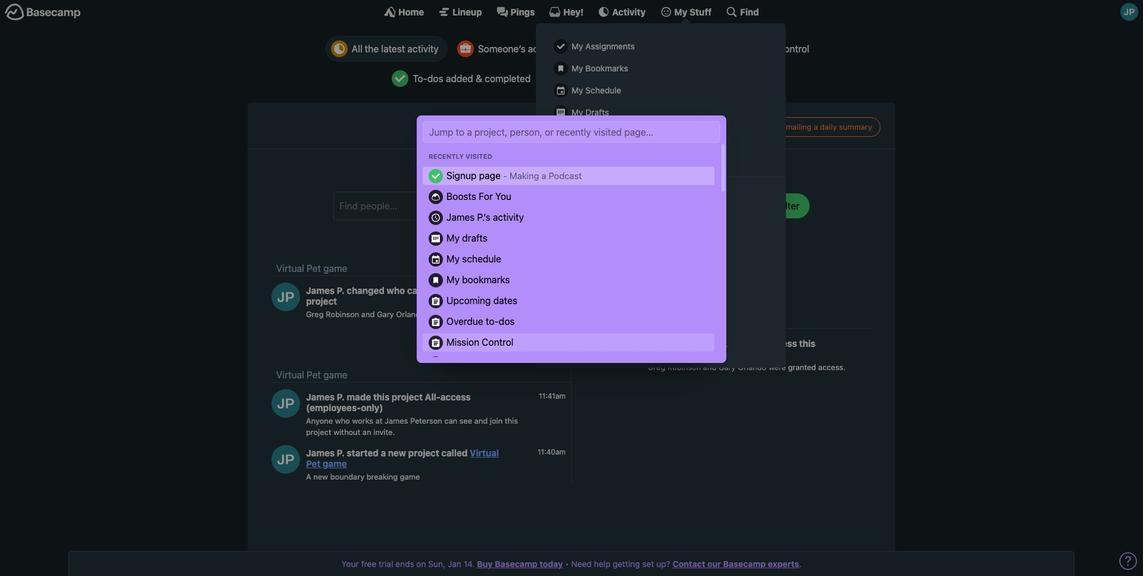 Task type: vqa. For each thing, say whether or not it's contained in the screenshot.
JacobR icon on the right top of page
no



Task type: describe. For each thing, give the bounding box(es) containing it.
my for my assignments
[[572, 41, 583, 51]]

p. for anyone who works at james peterson can see and join this project without an invite.
[[337, 392, 345, 402]]

buy
[[477, 559, 493, 569]]

11:41am
[[539, 392, 566, 401]]

recently for recently visited pages element
[[554, 189, 595, 200]]

james p. made this project all-access (employees-only)
[[306, 392, 471, 413]]

pet for greg robinson and gary orlando were granted access.
[[307, 263, 321, 274]]

everything
[[478, 167, 516, 176]]

2 horizontal spatial dos
[[622, 73, 638, 84]]

activity link
[[598, 6, 646, 18]]

0 vertical spatial who
[[387, 285, 405, 296]]

my stuff
[[674, 6, 712, 17]]

a new boundary breaking game
[[306, 472, 420, 481]]

this inside james p. made this project all-access (employees-only)
[[373, 392, 390, 402]]

filter activity group
[[469, 162, 674, 182]]

activity inside my stuff element
[[615, 129, 643, 139]]

dates
[[493, 295, 517, 306]]

1 horizontal spatial granted
[[788, 363, 816, 372]]

1 horizontal spatial gary
[[719, 363, 736, 372]]

schedules image
[[429, 252, 443, 267]]

latest
[[381, 43, 405, 54]]

someone's activity
[[478, 43, 559, 54]]

my stuff button
[[660, 6, 712, 18]]

for
[[639, 342, 650, 352]]

people
[[641, 167, 666, 176]]

1 basecamp from the left
[[495, 559, 538, 569]]

0 vertical spatial access
[[425, 285, 455, 296]]

0 horizontal spatial access.
[[477, 309, 504, 319]]

1 vertical spatial a
[[381, 448, 386, 458]]

invite.
[[373, 428, 395, 437]]

lineup link
[[438, 6, 482, 18]]

my drafts link
[[548, 101, 774, 123]]

my recent activity
[[572, 129, 643, 139]]

works
[[352, 416, 373, 425]]

0 horizontal spatial were
[[427, 309, 444, 319]]

james p.'s activity link
[[429, 210, 709, 225]]

recently for field containing signup page
[[429, 152, 464, 160]]

1 horizontal spatial greg
[[648, 363, 665, 372]]

1 vertical spatial changed
[[689, 338, 726, 349]]

todo image
[[392, 70, 409, 87]]

my bookmarks link
[[429, 273, 709, 287]]

who inside anyone who works at james peterson can see and join this project without an invite.
[[335, 416, 350, 425]]

1 vertical spatial overdue to-dos link
[[429, 314, 709, 329]]

dos inside 'link'
[[427, 73, 443, 84]]

anyone
[[306, 416, 333, 425]]

0 horizontal spatial visited
[[466, 152, 492, 160]]

buy basecamp today link
[[477, 559, 563, 569]]

filter by projects
[[533, 167, 593, 176]]

0 horizontal spatial changed
[[347, 285, 385, 296]]

recently visited pages element
[[554, 207, 768, 336]]

person report image
[[457, 40, 474, 57]]

0 vertical spatial greg
[[306, 309, 324, 319]]

game for anyone who works at james peterson can see and join this project without an invite.'s virtual pet game link
[[323, 369, 347, 380]]

1 horizontal spatial james p. changed who can access this project
[[648, 338, 816, 360]]

home link
[[384, 6, 424, 18]]

virtual pet game link for anyone who works at james peterson can see and join this project without an invite.
[[276, 369, 347, 380]]

0 vertical spatial mission
[[742, 43, 775, 54]]

anyone who works at james peterson can see and join this project without an invite.
[[306, 416, 518, 437]]

11:44am element
[[578, 339, 606, 347]]

boosts for you
[[447, 191, 512, 202]]

activity report image
[[331, 40, 348, 57]]

1 horizontal spatial access.
[[818, 363, 846, 372]]

james p. started a new project called
[[306, 448, 470, 458]]

2 vertical spatial virtual pet game link
[[306, 448, 499, 469]]

boosts
[[447, 191, 476, 202]]

0 vertical spatial mission control link
[[716, 36, 818, 62]]

to-dos added & completed link
[[386, 66, 540, 92]]

a
[[306, 472, 311, 481]]

schedule
[[462, 254, 501, 264]]

1 horizontal spatial orlando
[[738, 363, 767, 372]]

history
[[701, 342, 727, 352]]

my for my recent activity
[[572, 129, 583, 139]]

my assignments
[[572, 41, 635, 51]]

my assignments link
[[548, 35, 774, 57]]

schedule
[[586, 85, 621, 95]]

1 vertical spatial can
[[749, 338, 765, 349]]

assignments
[[586, 41, 635, 51]]

activity image
[[429, 211, 443, 225]]

0 horizontal spatial gary
[[377, 309, 394, 319]]

all the latest activity
[[352, 43, 439, 54]]

contact our basecamp experts link
[[673, 559, 799, 569]]

join
[[490, 416, 503, 425]]

see
[[460, 416, 472, 425]]

recent
[[674, 342, 699, 352]]

james peterson image for james p. made this project all-access (employees-only)
[[272, 389, 300, 418]]

my schedule
[[572, 85, 621, 95]]

0 horizontal spatial activity
[[408, 43, 439, 54]]

p. for greg robinson and gary orlando were granted access.
[[679, 338, 686, 349]]

⌘
[[622, 342, 629, 352]]

drafts
[[586, 107, 609, 117]]

by for people
[[630, 167, 639, 176]]

my schedule
[[447, 254, 501, 264]]

my bookmarks
[[572, 63, 628, 73]]

project inside anyone who works at james peterson can see and join this project without an invite.
[[306, 428, 331, 437]]

assignments
[[649, 43, 703, 54]]

1 vertical spatial and
[[703, 363, 717, 372]]

latest activity
[[508, 114, 635, 137]]

the
[[365, 43, 379, 54]]

all the latest activity link
[[325, 36, 448, 62]]

my bookmarks link
[[548, 57, 774, 79]]

contact
[[673, 559, 705, 569]]

boosts image
[[429, 190, 443, 204]]

without
[[334, 428, 360, 437]]

today
[[540, 559, 563, 569]]

virtual pet game for anyone who works at james peterson can see and join this project without an invite.
[[276, 369, 347, 380]]

my for my schedule
[[572, 85, 583, 95]]

mission control inside field
[[447, 337, 514, 348]]

virtual pet game for greg robinson and gary orlando were granted access.
[[276, 263, 347, 274]]

p.'s
[[477, 212, 490, 223]]

report image for mission control
[[429, 336, 443, 350]]

0 vertical spatial overdue to-dos link
[[543, 66, 647, 92]]

0 horizontal spatial james p. changed who can access this project
[[306, 285, 474, 306]]

someone's for someone's activity
[[478, 43, 526, 54]]

called
[[441, 448, 468, 458]]

filter button
[[768, 193, 810, 218]]

james inside james p. made this project all-access (employees-only)
[[306, 392, 335, 402]]

0 vertical spatial can
[[407, 285, 423, 296]]

recently visited inside main element
[[554, 189, 629, 200]]

my schedule link
[[429, 252, 709, 267]]

⌘ j for more recent history
[[622, 342, 727, 352]]

experts
[[768, 559, 799, 569]]

find button
[[726, 6, 759, 18]]

someone's for someone's assignments
[[599, 43, 646, 54]]

11:41am element
[[539, 392, 566, 401]]

0 vertical spatial and
[[361, 309, 375, 319]]

all
[[352, 43, 362, 54]]

main element
[[0, 0, 1143, 368]]

james inside anyone who works at james peterson can see and join this project without an invite.
[[385, 416, 408, 425]]

my for my drafts
[[572, 107, 583, 117]]

2 basecamp from the left
[[723, 559, 766, 569]]

virtual for greg
[[276, 263, 304, 274]]

james peterson image
[[613, 336, 642, 365]]

boosts for you link
[[429, 189, 709, 204]]

james peterson image for james p. started a new project called
[[272, 445, 300, 474]]

signup
[[447, 170, 477, 181]]

activity inside field
[[493, 212, 524, 223]]

filter by people
[[610, 167, 666, 176]]

Filter by people submit
[[602, 163, 673, 181]]

james inside 'james p.'s activity' link
[[447, 212, 475, 223]]

my bookmarks
[[447, 275, 510, 285]]

0 horizontal spatial granted
[[446, 309, 474, 319]]

making a podcast
[[510, 170, 582, 181]]

control inside field
[[482, 337, 514, 348]]

signup page
[[447, 170, 501, 181]]

report image for overdue to-dos
[[429, 315, 443, 329]]

someone's activity link
[[451, 36, 568, 62]]

lineup
[[453, 6, 482, 17]]

overdue to-dos inside field
[[447, 316, 515, 327]]

0 vertical spatial to-
[[609, 73, 622, 84]]

more
[[652, 342, 672, 352]]

0 horizontal spatial mission control link
[[429, 335, 709, 350]]



Task type: locate. For each thing, give the bounding box(es) containing it.
latest
[[508, 114, 564, 137]]

upcoming
[[447, 295, 491, 306]]

my left recent
[[572, 129, 583, 139]]

control
[[778, 43, 809, 54], [482, 337, 514, 348]]

1 vertical spatial report image
[[429, 336, 443, 350]]

activity
[[612, 6, 646, 17], [568, 114, 635, 137], [615, 129, 643, 139]]

visited
[[466, 152, 492, 160], [597, 189, 629, 200]]

1 horizontal spatial overdue to-dos
[[570, 73, 638, 84]]

to- inside field
[[486, 316, 499, 327]]

1 horizontal spatial mission control
[[742, 43, 809, 54]]

to-
[[609, 73, 622, 84], [486, 316, 499, 327]]

a
[[542, 170, 546, 181], [381, 448, 386, 458]]

Type the names of people whose activity you'd like to see text field
[[339, 197, 734, 215]]

report image
[[429, 315, 443, 329], [429, 336, 443, 350]]

access inside james p. made this project all-access (employees-only)
[[441, 392, 471, 402]]

0 vertical spatial recently visited
[[429, 152, 492, 160]]

mission down upcoming
[[447, 337, 479, 348]]

report image
[[429, 294, 443, 308]]

bookmarks
[[586, 63, 628, 73]]

filter inside filter by projects submit
[[533, 167, 551, 176]]

None field
[[417, 115, 726, 576]]

0 horizontal spatial mission
[[447, 337, 479, 348]]

0 vertical spatial overdue
[[570, 73, 607, 84]]

james
[[447, 212, 475, 223], [306, 285, 335, 296], [648, 338, 676, 349], [306, 392, 335, 402], [385, 416, 408, 425], [306, 448, 335, 458]]

to do image
[[429, 169, 443, 183]]

1 horizontal spatial new
[[388, 448, 406, 458]]

my inside dropdown button
[[674, 6, 688, 17]]

who up 'without'
[[335, 416, 350, 425]]

my left stuff
[[674, 6, 688, 17]]

activity up to-
[[408, 43, 439, 54]]

made
[[347, 392, 371, 402]]

new right a
[[313, 472, 328, 481]]

1 horizontal spatial robinson
[[668, 363, 701, 372]]

greg
[[306, 309, 324, 319], [648, 363, 665, 372]]

recent
[[586, 129, 612, 139]]

a inside field
[[542, 170, 546, 181]]

reports image
[[549, 70, 566, 87]]

my for my schedule
[[447, 254, 460, 264]]

my for my bookmarks
[[447, 275, 460, 285]]

1 vertical spatial orlando
[[738, 363, 767, 372]]

james p. changed who can access this project
[[306, 285, 474, 306], [648, 338, 816, 360]]

0 vertical spatial james p. changed who can access this project
[[306, 285, 474, 306]]

1 horizontal spatial recently
[[554, 189, 595, 200]]

assignment image
[[578, 40, 594, 57]]

mission control down "find"
[[742, 43, 809, 54]]

recently up to do image
[[429, 152, 464, 160]]

overdue up my schedule
[[570, 73, 607, 84]]

2 horizontal spatial and
[[703, 363, 717, 372]]

stuff
[[690, 6, 712, 17]]

1 horizontal spatial basecamp
[[723, 559, 766, 569]]

my schedule link
[[548, 79, 774, 101]]

james peterson image
[[272, 283, 300, 311], [272, 389, 300, 418], [272, 445, 300, 474]]

by for projects
[[553, 167, 562, 176]]

my left drafts
[[572, 107, 583, 117]]

1 vertical spatial recently
[[554, 189, 595, 200]]

projects
[[564, 167, 593, 176]]

upcoming dates link
[[429, 294, 709, 308]]

our
[[707, 559, 721, 569]]

peterson
[[410, 416, 442, 425]]

filter inside filter button
[[778, 201, 800, 211]]

p. for a new boundary breaking game
[[337, 448, 345, 458]]

virtual pet game link for greg robinson and gary orlando were granted access.
[[276, 263, 347, 274]]

who
[[387, 285, 405, 296], [729, 338, 747, 349], [335, 416, 350, 425]]

none field containing signup page
[[417, 115, 726, 576]]

overdue down upcoming
[[447, 316, 483, 327]]

visited up signup page
[[466, 152, 492, 160]]

recently inside field
[[429, 152, 464, 160]]

1 vertical spatial greg
[[648, 363, 665, 372]]

overdue to-dos link
[[543, 66, 647, 92], [429, 314, 709, 329]]

11:44am
[[578, 339, 606, 347]]

james p.'s activity
[[447, 212, 524, 223]]

1 vertical spatial pet
[[307, 369, 321, 380]]

virtual pet game link
[[276, 263, 347, 274], [276, 369, 347, 380], [306, 448, 499, 469]]

someone's inside "link"
[[599, 43, 646, 54]]

greg robinson and gary orlando were granted access. down report icon
[[306, 309, 504, 319]]

0 horizontal spatial overdue
[[447, 316, 483, 327]]

bookmarks image
[[429, 273, 443, 287]]

to- down upcoming dates
[[486, 316, 499, 327]]

1 vertical spatial recently visited
[[554, 189, 629, 200]]

0 horizontal spatial by
[[553, 167, 562, 176]]

my recent activity link
[[548, 123, 774, 145]]

pet for anyone who works at james peterson can see and join this project without an invite.
[[307, 369, 321, 380]]

someone's up the completed
[[478, 43, 526, 54]]

my drafts link
[[429, 231, 709, 246]]

activity up reports image
[[528, 43, 559, 54]]

game
[[323, 263, 347, 274], [323, 369, 347, 380], [323, 458, 347, 469], [400, 472, 420, 481]]

0 horizontal spatial someone's
[[478, 43, 526, 54]]

my right drafts icon in the left top of the page
[[447, 233, 460, 244]]

access.
[[477, 309, 504, 319], [818, 363, 846, 372]]

my drafts
[[572, 107, 609, 117]]

overdue to-dos down upcoming dates
[[447, 316, 515, 327]]

1 horizontal spatial filter
[[610, 167, 628, 176]]

overdue to-dos link down upcoming dates link
[[429, 314, 709, 329]]

to-
[[413, 73, 427, 84]]

access
[[425, 285, 455, 296], [767, 338, 797, 349], [441, 392, 471, 402]]

2 vertical spatial james peterson image
[[272, 445, 300, 474]]

mission control link down "find"
[[716, 36, 818, 62]]

11:40am
[[538, 448, 566, 457]]

can left see
[[444, 416, 457, 425]]

1 horizontal spatial mission
[[742, 43, 775, 54]]

0 vertical spatial greg robinson and gary orlando were granted access.
[[306, 309, 504, 319]]

1 horizontal spatial to-
[[609, 73, 622, 84]]

filter for filter
[[778, 201, 800, 211]]

someone's assignments
[[599, 43, 703, 54]]

my stuff element
[[548, 35, 774, 167]]

1 vertical spatial new
[[313, 472, 328, 481]]

filter for filter by people
[[610, 167, 628, 176]]

2 horizontal spatial can
[[749, 338, 765, 349]]

schedule image
[[657, 70, 673, 87]]

1 vertical spatial james peterson image
[[272, 389, 300, 418]]

2 vertical spatial and
[[474, 416, 488, 425]]

game for virtual pet game link corresponding to greg robinson and gary orlando were granted access.
[[323, 263, 347, 274]]

changed
[[347, 285, 385, 296], [689, 338, 726, 349]]

mission control link down upcoming dates link
[[429, 335, 709, 350]]

2 vertical spatial virtual pet game
[[306, 448, 499, 469]]

1 vertical spatial to-
[[486, 316, 499, 327]]

Everything submit
[[470, 163, 524, 181]]

•
[[565, 559, 569, 569]]

1 horizontal spatial activity
[[493, 212, 524, 223]]

someone's up bookmarks
[[599, 43, 646, 54]]

1 vertical spatial robinson
[[668, 363, 701, 372]]

you
[[495, 191, 512, 202]]

overdue inside field
[[447, 316, 483, 327]]

my for my drafts
[[447, 233, 460, 244]]

1 by from the left
[[553, 167, 562, 176]]

activity down you
[[493, 212, 524, 223]]

Filter by projects submit
[[525, 163, 601, 181]]

at
[[376, 416, 383, 425]]

project inside james p. made this project all-access (employees-only)
[[392, 392, 423, 402]]

breaking
[[367, 472, 398, 481]]

mission control link
[[716, 36, 818, 62], [429, 335, 709, 350]]

1 horizontal spatial someone's
[[599, 43, 646, 54]]

0 horizontal spatial dos
[[427, 73, 443, 84]]

1 vertical spatial virtual pet game link
[[276, 369, 347, 380]]

drafts
[[462, 233, 488, 244]]

0 vertical spatial changed
[[347, 285, 385, 296]]

completed
[[485, 73, 531, 84]]

p. inside james p. made this project all-access (employees-only)
[[337, 392, 345, 402]]

recently visited down projects at the top
[[554, 189, 629, 200]]

dos down someone's assignments "link" on the right top
[[622, 73, 638, 84]]

dos
[[427, 73, 443, 84], [622, 73, 638, 84], [499, 316, 515, 327]]

making
[[510, 170, 539, 181]]

overdue to-dos link down assignment icon
[[543, 66, 647, 92]]

2 horizontal spatial filter
[[778, 201, 800, 211]]

1 vertical spatial granted
[[788, 363, 816, 372]]

j
[[629, 342, 634, 352]]

to-dos added & completed
[[413, 73, 531, 84]]

dos left added
[[427, 73, 443, 84]]

my right bookmarks icon
[[447, 275, 460, 285]]

by inside filter by projects submit
[[553, 167, 562, 176]]

0 horizontal spatial recently visited
[[429, 152, 492, 160]]

mission inside field
[[447, 337, 479, 348]]

1 horizontal spatial mission control link
[[716, 36, 818, 62]]

0 horizontal spatial robinson
[[326, 309, 359, 319]]

filter for filter by projects
[[533, 167, 551, 176]]

1 horizontal spatial control
[[778, 43, 809, 54]]

visited inside main element
[[597, 189, 629, 200]]

who left bookmarks icon
[[387, 285, 405, 296]]

0 vertical spatial virtual pet game
[[276, 263, 347, 274]]

press
[[594, 342, 616, 352]]

1 vertical spatial control
[[482, 337, 514, 348]]

dos inside field
[[499, 316, 515, 327]]

new down invite.
[[388, 448, 406, 458]]

overdue
[[570, 73, 607, 84], [447, 316, 483, 327]]

activity inside 'link'
[[528, 43, 559, 54]]

2 by from the left
[[630, 167, 639, 176]]

2 vertical spatial access
[[441, 392, 471, 402]]

switch accounts image
[[5, 3, 81, 21]]

(employees-
[[306, 402, 361, 413]]

0 vertical spatial access.
[[477, 309, 504, 319]]

by inside filter by people submit
[[630, 167, 639, 176]]

0 vertical spatial control
[[778, 43, 809, 54]]

drafts image
[[429, 231, 443, 246]]

who right history
[[729, 338, 747, 349]]

my down assignment icon
[[572, 63, 583, 73]]

Jump to a project, person, or recently visited page… text field
[[423, 121, 721, 143]]

dos down the dates
[[499, 316, 515, 327]]

virtual for anyone
[[276, 369, 304, 380]]

recently
[[429, 152, 464, 160], [554, 189, 595, 200]]

for
[[479, 191, 493, 202]]

home
[[398, 6, 424, 17]]

&
[[476, 73, 482, 84]]

mission control down upcoming dates
[[447, 337, 514, 348]]

1 report image from the top
[[429, 315, 443, 329]]

my right reports image
[[572, 85, 583, 95]]

my for my bookmarks
[[572, 63, 583, 73]]

recently inside main element
[[554, 189, 595, 200]]

1 vertical spatial overdue
[[447, 316, 483, 327]]

0 horizontal spatial orlando
[[396, 309, 425, 319]]

all-
[[425, 392, 441, 402]]

contact our basecamp experts
[[673, 559, 799, 569]]

only)
[[361, 402, 383, 413]]

0 horizontal spatial recently
[[429, 152, 464, 160]]

1 horizontal spatial greg robinson and gary orlando were granted access.
[[648, 363, 846, 372]]

1 vertical spatial access.
[[818, 363, 846, 372]]

1 horizontal spatial can
[[444, 416, 457, 425]]

basecamp
[[495, 559, 538, 569], [723, 559, 766, 569]]

podcast
[[549, 170, 582, 181]]

filter inside filter by people submit
[[610, 167, 628, 176]]

1 someone's from the left
[[478, 43, 526, 54]]

2 horizontal spatial activity
[[528, 43, 559, 54]]

1 vertical spatial who
[[729, 338, 747, 349]]

my right schedules icon
[[447, 254, 460, 264]]

and inside anyone who works at james peterson can see and join this project without an invite.
[[474, 416, 488, 425]]

1 vertical spatial virtual
[[276, 369, 304, 380]]

this
[[458, 285, 474, 296], [799, 338, 816, 349], [373, 392, 390, 402], [505, 416, 518, 425]]

virtual inside virtual pet game
[[470, 448, 499, 458]]

1 vertical spatial mission control link
[[429, 335, 709, 350]]

0 vertical spatial pet
[[307, 263, 321, 274]]

0 horizontal spatial new
[[313, 472, 328, 481]]

to- up schedule
[[609, 73, 622, 84]]

and
[[361, 309, 375, 319], [703, 363, 717, 372], [474, 416, 488, 425]]

can right history
[[749, 338, 765, 349]]

0 horizontal spatial control
[[482, 337, 514, 348]]

overdue to-dos up schedule
[[570, 73, 638, 84]]

1 vertical spatial visited
[[597, 189, 629, 200]]

a right making
[[542, 170, 546, 181]]

2 report image from the top
[[429, 336, 443, 350]]

recently down podcast
[[554, 189, 595, 200]]

11:40am element
[[538, 448, 566, 457]]

0 vertical spatial virtual
[[276, 263, 304, 274]]

0 horizontal spatial greg robinson and gary orlando were granted access.
[[306, 309, 504, 319]]

1 vertical spatial mission control
[[447, 337, 514, 348]]

gary
[[377, 309, 394, 319], [719, 363, 736, 372]]

basecamp right buy
[[495, 559, 538, 569]]

added
[[446, 73, 473, 84]]

1 horizontal spatial changed
[[689, 338, 726, 349]]

game for the bottommost virtual pet game link
[[323, 458, 347, 469]]

game inside virtual pet game
[[323, 458, 347, 469]]

page
[[479, 170, 501, 181]]

my drafts
[[447, 233, 488, 244]]

0 horizontal spatial who
[[335, 416, 350, 425]]

upcoming dates
[[447, 295, 517, 306]]

1 horizontal spatial a
[[542, 170, 546, 181]]

a down invite.
[[381, 448, 386, 458]]

an
[[363, 428, 371, 437]]

1 horizontal spatial visited
[[597, 189, 629, 200]]

2 vertical spatial pet
[[306, 458, 321, 469]]

1 vertical spatial james p. changed who can access this project
[[648, 338, 816, 360]]

greg robinson and gary orlando were granted access. down history
[[648, 363, 846, 372]]

1 vertical spatial access
[[767, 338, 797, 349]]

1 vertical spatial greg robinson and gary orlando were granted access.
[[648, 363, 846, 372]]

bookmarks
[[462, 275, 510, 285]]

1 horizontal spatial were
[[769, 363, 786, 372]]

someone's assignments link
[[572, 36, 712, 62]]

1 vertical spatial overdue to-dos
[[447, 316, 515, 327]]

this inside anyone who works at james peterson can see and join this project without an invite.
[[505, 416, 518, 425]]

0 vertical spatial overdue to-dos
[[570, 73, 638, 84]]

0 vertical spatial recently
[[429, 152, 464, 160]]

can inside anyone who works at james peterson can see and join this project without an invite.
[[444, 416, 457, 425]]

0 horizontal spatial a
[[381, 448, 386, 458]]

3 james peterson image from the top
[[272, 445, 300, 474]]

1 james peterson image from the top
[[272, 283, 300, 311]]

visited down filter by people submit
[[597, 189, 629, 200]]

2 james peterson image from the top
[[272, 389, 300, 418]]

0 horizontal spatial and
[[361, 309, 375, 319]]

mission control image
[[722, 40, 738, 57]]

can left bookmarks icon
[[407, 285, 423, 296]]

option
[[423, 354, 715, 373]]

recently visited up signup
[[429, 152, 492, 160]]

basecamp right our
[[723, 559, 766, 569]]

mission right mission control image
[[742, 43, 775, 54]]

my up my bookmarks
[[572, 41, 583, 51]]

0 horizontal spatial mission control
[[447, 337, 514, 348]]

my for my stuff
[[674, 6, 688, 17]]

2 someone's from the left
[[599, 43, 646, 54]]

2 horizontal spatial who
[[729, 338, 747, 349]]

someone's inside 'link'
[[478, 43, 526, 54]]



